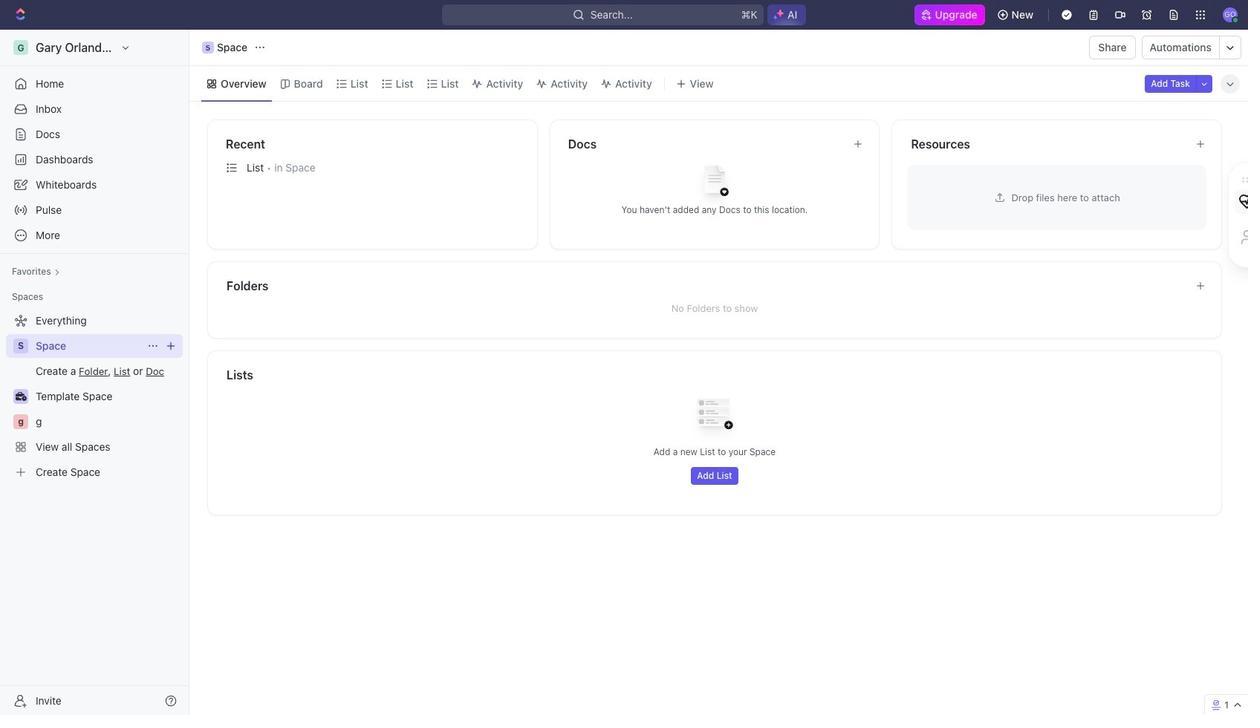 Task type: describe. For each thing, give the bounding box(es) containing it.
g, , element
[[13, 415, 28, 429]]

business time image
[[15, 392, 26, 401]]

tree inside sidebar navigation
[[6, 309, 183, 484]]



Task type: locate. For each thing, give the bounding box(es) containing it.
0 horizontal spatial space, , element
[[13, 339, 28, 354]]

space, , element
[[202, 42, 214, 53], [13, 339, 28, 354]]

0 vertical spatial space, , element
[[202, 42, 214, 53]]

no most used docs image
[[685, 153, 745, 213]]

gary orlando's workspace, , element
[[13, 40, 28, 55]]

1 horizontal spatial space, , element
[[202, 42, 214, 53]]

space, , element inside tree
[[13, 339, 28, 354]]

sidebar navigation
[[0, 30, 192, 716]]

tree
[[6, 309, 183, 484]]

1 vertical spatial space, , element
[[13, 339, 28, 354]]

no lists icon. image
[[685, 387, 745, 447]]



Task type: vqa. For each thing, say whether or not it's contained in the screenshot.
the No most used docs Image
yes



